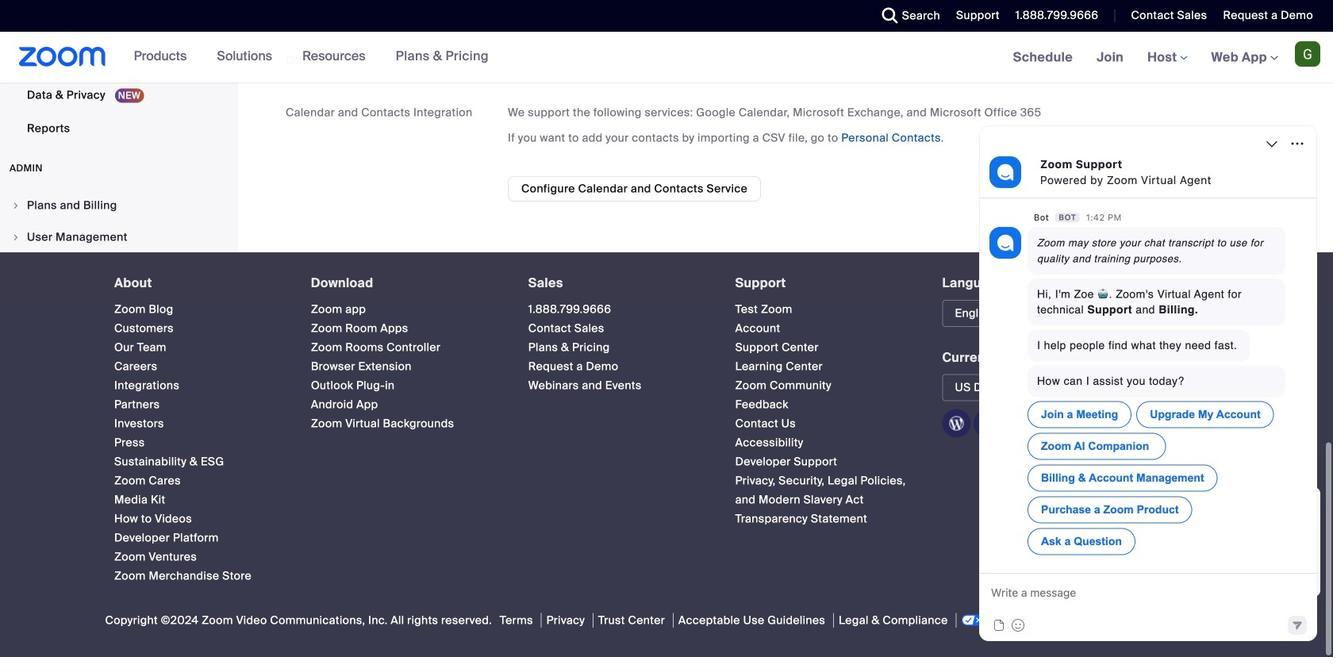 Task type: vqa. For each thing, say whether or not it's contained in the screenshot.
2nd window new icon from right
no



Task type: locate. For each thing, give the bounding box(es) containing it.
menu item
[[0, 191, 233, 221], [0, 222, 233, 253]]

2 menu item from the top
[[0, 222, 233, 253]]

0 vertical spatial menu item
[[0, 191, 233, 221]]

personal menu menu
[[0, 0, 233, 146]]

1 menu item from the top
[[0, 191, 233, 221]]

banner
[[0, 32, 1334, 84]]

3 heading from the left
[[529, 276, 707, 290]]

right image
[[11, 201, 21, 211]]

application
[[508, 0, 1286, 3]]

profile picture image
[[1296, 41, 1321, 67]]

1 vertical spatial menu item
[[0, 222, 233, 253]]

admin menu menu
[[0, 191, 233, 413]]

1 heading from the left
[[114, 276, 282, 290]]

heading
[[114, 276, 282, 290], [311, 276, 500, 290], [529, 276, 707, 290], [736, 276, 914, 290]]



Task type: describe. For each thing, give the bounding box(es) containing it.
zoom logo image
[[19, 47, 106, 67]]

product information navigation
[[122, 32, 501, 83]]

4 heading from the left
[[736, 276, 914, 290]]

meetings navigation
[[1002, 32, 1334, 84]]

right image
[[11, 233, 21, 242]]

2 heading from the left
[[311, 276, 500, 290]]



